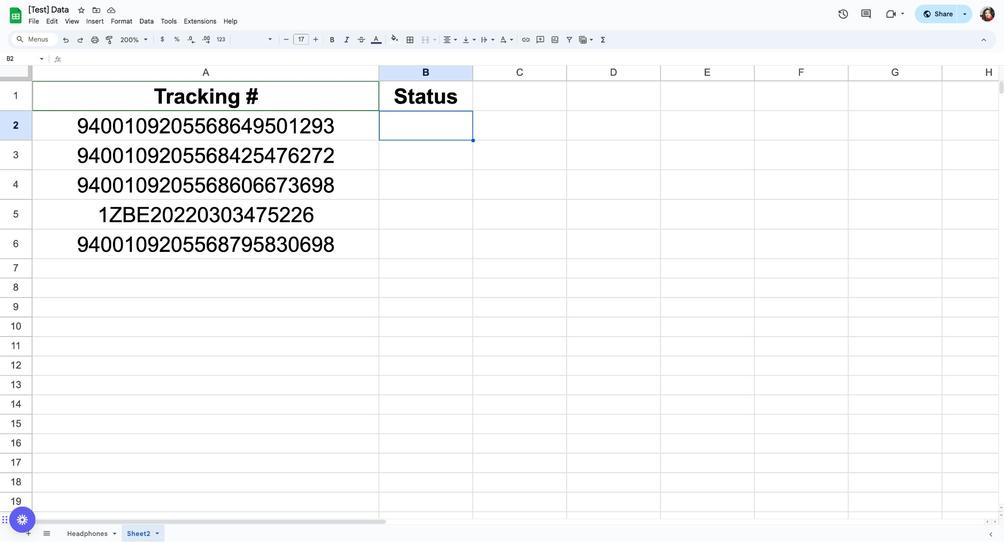 Task type: vqa. For each thing, say whether or not it's contained in the screenshot.
the Font size field
yes



Task type: locate. For each thing, give the bounding box(es) containing it.
5 menu item from the left
[[107, 16, 136, 26]]

Zoom text field
[[118, 33, 141, 46]]

decrease font size (⌘+shift+comma) image
[[282, 35, 291, 44]]

undo (⌘z) image
[[61, 35, 71, 44]]

0 horizontal spatial toolbar
[[19, 525, 57, 542]]

insert chart image
[[551, 35, 560, 44]]

menu item
[[25, 16, 43, 26], [43, 16, 62, 26], [62, 16, 83, 26], [83, 16, 107, 26], [107, 16, 136, 26], [136, 16, 157, 26], [157, 16, 180, 26], [180, 16, 220, 26], [220, 16, 241, 26]]

4 menu item from the left
[[83, 16, 107, 26]]

create a filter image
[[565, 35, 574, 44]]

3 menu item from the left
[[62, 16, 83, 26]]

7 menu item from the left
[[157, 16, 180, 26]]

borders image
[[405, 33, 416, 46]]

menu bar
[[25, 12, 241, 27]]

move image
[[1, 515, 5, 526], [5, 515, 8, 526]]

redo (⌘y) image
[[76, 35, 85, 44]]

last edit was seconds ago image
[[838, 8, 849, 20]]

show all comments image
[[861, 9, 872, 20]]

application
[[0, 0, 1005, 542]]

add sheet image
[[24, 529, 32, 537]]

name box (⌘ + j) element
[[3, 53, 46, 65]]

toolbar
[[19, 525, 57, 542], [58, 525, 172, 542], [174, 525, 176, 542]]

quick sharing actions image
[[964, 13, 967, 28]]

Star checkbox
[[75, 4, 88, 17]]

Zoom field
[[117, 33, 152, 47]]

2 horizontal spatial toolbar
[[174, 525, 176, 542]]

None text field
[[65, 53, 1005, 66], [4, 54, 38, 63], [65, 53, 1005, 66], [4, 54, 38, 63]]

text color image
[[371, 33, 382, 44]]

share. anyone with the link. anyone who has the link can access. no sign-in required. image
[[923, 10, 932, 18]]

9 menu item from the left
[[220, 16, 241, 26]]

2 menu item from the left
[[43, 16, 62, 26]]

2 toolbar from the left
[[58, 525, 172, 542]]

document status: saved to drive. image
[[107, 6, 116, 15]]

Menus field
[[12, 33, 58, 46]]

1 horizontal spatial toolbar
[[58, 525, 172, 542]]

3 toolbar from the left
[[174, 525, 176, 542]]

2 move image from the left
[[5, 515, 8, 526]]

move image
[[92, 6, 101, 15]]



Task type: describe. For each thing, give the bounding box(es) containing it.
menu bar inside menu bar banner
[[25, 12, 241, 27]]

Rename text field
[[25, 4, 74, 15]]

Font size text field
[[294, 34, 309, 45]]

6 menu item from the left
[[136, 16, 157, 26]]

increase decimal places image
[[201, 35, 211, 44]]

sheets home image
[[7, 7, 24, 24]]

main toolbar
[[58, 0, 611, 526]]

italic (⌘i) image
[[342, 35, 352, 44]]

1 menu item from the left
[[25, 16, 43, 26]]

paint format image
[[105, 35, 114, 44]]

functions image
[[598, 33, 609, 46]]

menu bar banner
[[0, 0, 1005, 542]]

star image
[[77, 6, 86, 15]]

strikethrough (⌘+shift+x) image
[[357, 35, 366, 44]]

decrease decimal places image
[[187, 35, 196, 44]]

1 move image from the left
[[1, 515, 5, 526]]

increase font size (⌘+shift+period) image
[[311, 35, 321, 44]]

insert link (⌘k) image
[[522, 35, 531, 44]]

1 toolbar from the left
[[19, 525, 57, 542]]

8 menu item from the left
[[180, 16, 220, 26]]

fill color image
[[390, 33, 400, 44]]

hide the menus (ctrl+shift+f) image
[[980, 35, 989, 44]]

bold (⌘b) image
[[328, 35, 337, 44]]

insert comment (⌘+option+m) image
[[536, 35, 545, 44]]

print (⌘p) image
[[90, 35, 100, 44]]

all sheets image
[[39, 526, 54, 541]]

Font size field
[[294, 34, 313, 45]]

record a loom image
[[17, 515, 28, 526]]



